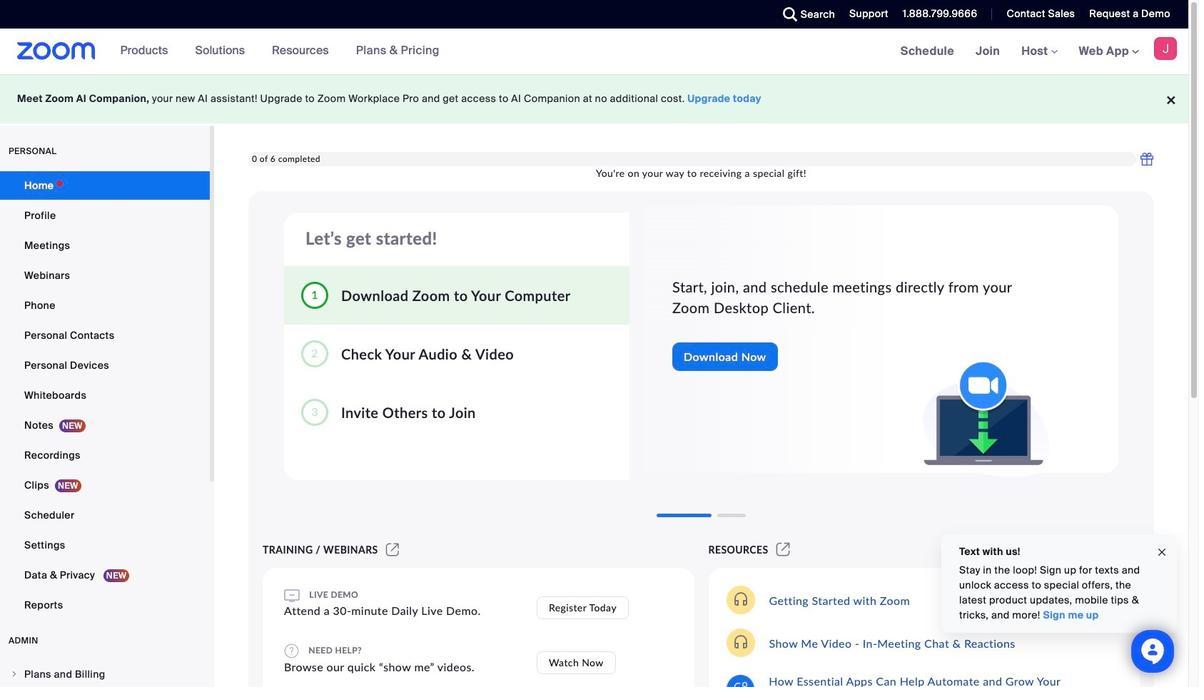 Task type: describe. For each thing, give the bounding box(es) containing it.
profile picture image
[[1154, 37, 1177, 60]]

personal menu menu
[[0, 171, 210, 621]]

2 window new image from the left
[[774, 544, 792, 556]]

zoom logo image
[[17, 42, 95, 60]]

right image
[[10, 670, 19, 679]]

close image
[[1157, 544, 1168, 561]]

1 window new image from the left
[[384, 544, 401, 556]]



Task type: vqa. For each thing, say whether or not it's contained in the screenshot.
menu item
yes



Task type: locate. For each thing, give the bounding box(es) containing it.
0 horizontal spatial window new image
[[384, 544, 401, 556]]

window new image
[[384, 544, 401, 556], [774, 544, 792, 556]]

meetings navigation
[[890, 29, 1189, 75]]

footer
[[0, 74, 1189, 124]]

menu item
[[0, 661, 210, 688]]

1 horizontal spatial window new image
[[774, 544, 792, 556]]

banner
[[0, 29, 1189, 75]]

product information navigation
[[110, 29, 450, 74]]



